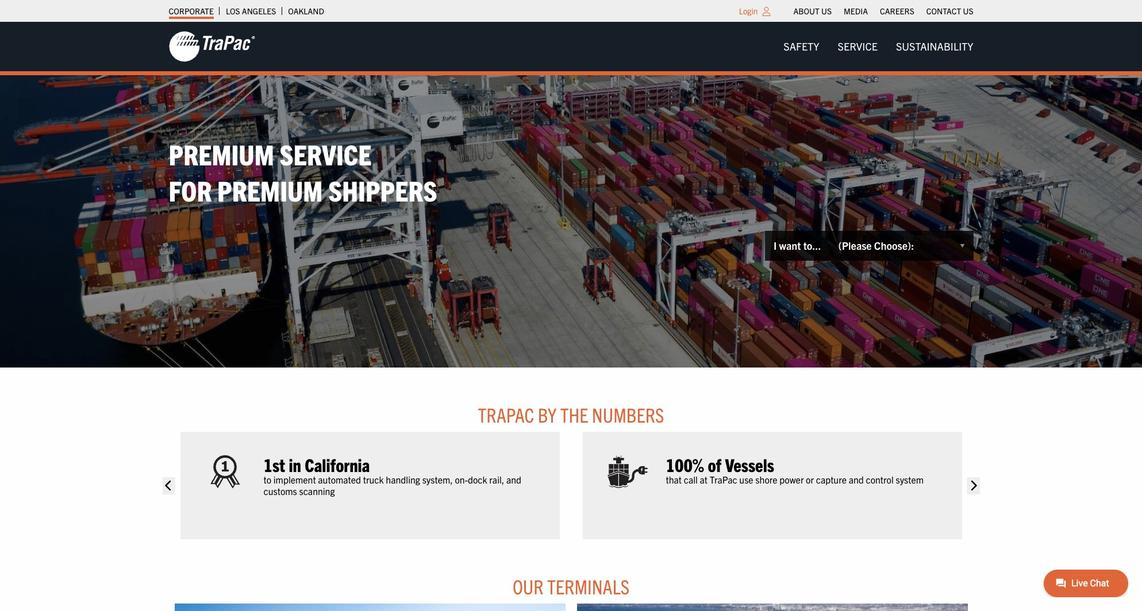 Task type: describe. For each thing, give the bounding box(es) containing it.
in
[[289, 454, 301, 476]]

shippers
[[329, 172, 437, 207]]

and for 100% of vessels
[[849, 475, 864, 486]]

for
[[169, 172, 212, 207]]

system,
[[423, 475, 453, 486]]

service link
[[829, 35, 887, 58]]

light image
[[763, 7, 771, 16]]

want
[[780, 239, 801, 253]]

main content containing trapac by the numbers
[[157, 403, 985, 612]]

rail,
[[490, 475, 505, 486]]

power
[[780, 475, 804, 486]]

that
[[666, 475, 682, 486]]

at
[[700, 475, 708, 486]]

on-
[[455, 475, 468, 486]]

of
[[708, 454, 722, 476]]

corporate
[[169, 6, 214, 16]]

shore
[[756, 475, 778, 486]]

us for about us
[[822, 6, 832, 16]]

0 vertical spatial premium
[[169, 137, 274, 172]]

service inside menu bar
[[838, 40, 878, 53]]

menu bar containing about us
[[788, 3, 980, 19]]

dock
[[468, 475, 488, 486]]

sustainability
[[897, 40, 974, 53]]

numbers
[[592, 403, 665, 427]]

premium service for premium shippers
[[169, 137, 437, 207]]

to
[[264, 475, 272, 486]]

1 vertical spatial premium
[[217, 172, 323, 207]]

safety
[[784, 40, 820, 53]]

and for 1st in california
[[507, 475, 522, 486]]

vessels
[[726, 454, 775, 476]]

automated
[[318, 475, 361, 486]]

our terminals
[[513, 575, 630, 599]]

implement
[[274, 475, 316, 486]]

los angeles
[[226, 6, 276, 16]]

capture
[[817, 475, 847, 486]]

about
[[794, 6, 820, 16]]

i want to...
[[774, 239, 822, 253]]

menu bar containing safety
[[775, 35, 983, 58]]

corporate link
[[169, 3, 214, 19]]

or
[[806, 475, 814, 486]]

contact
[[927, 6, 962, 16]]

to...
[[804, 239, 822, 253]]

sustainability link
[[887, 35, 983, 58]]

solid image
[[968, 478, 980, 495]]

careers
[[881, 6, 915, 16]]

trapac
[[710, 475, 738, 486]]

corporate image
[[169, 30, 255, 63]]

california
[[305, 454, 370, 476]]

trapac
[[478, 403, 535, 427]]



Task type: vqa. For each thing, say whether or not it's contained in the screenshot.
left technology
no



Task type: locate. For each thing, give the bounding box(es) containing it.
2 us from the left
[[964, 6, 974, 16]]

login link
[[739, 6, 758, 16]]

truck
[[363, 475, 384, 486]]

control
[[866, 475, 894, 486]]

main content
[[157, 403, 985, 612]]

use
[[740, 475, 754, 486]]

careers link
[[881, 3, 915, 19]]

and inside 100% of vessels that call at trapac use shore power or capture and control system
[[849, 475, 864, 486]]

menu bar down careers link
[[775, 35, 983, 58]]

login
[[739, 6, 758, 16]]

media
[[844, 6, 868, 16]]

i
[[774, 239, 777, 253]]

service inside premium service for premium shippers
[[280, 137, 372, 172]]

the
[[561, 403, 589, 427]]

1 horizontal spatial and
[[849, 475, 864, 486]]

0 horizontal spatial service
[[280, 137, 372, 172]]

los angeles link
[[226, 3, 276, 19]]

safety link
[[775, 35, 829, 58]]

us right contact
[[964, 6, 974, 16]]

us right about
[[822, 6, 832, 16]]

scanning
[[299, 486, 335, 497]]

menu bar
[[788, 3, 980, 19], [775, 35, 983, 58]]

100%
[[666, 454, 705, 476]]

menu bar up service link at the top right of page
[[788, 3, 980, 19]]

customs
[[264, 486, 297, 497]]

1 vertical spatial service
[[280, 137, 372, 172]]

media link
[[844, 3, 868, 19]]

oakland link
[[288, 3, 324, 19]]

and left control
[[849, 475, 864, 486]]

terminals
[[548, 575, 630, 599]]

about us link
[[794, 3, 832, 19]]

by
[[538, 403, 557, 427]]

and
[[507, 475, 522, 486], [849, 475, 864, 486]]

handling
[[386, 475, 420, 486]]

1 horizontal spatial service
[[838, 40, 878, 53]]

system
[[896, 475, 924, 486]]

contact us
[[927, 6, 974, 16]]

los
[[226, 6, 240, 16]]

1st in california to implement automated truck handling system, on-dock rail, and customs scanning
[[264, 454, 522, 497]]

contact us link
[[927, 3, 974, 19]]

service
[[838, 40, 878, 53], [280, 137, 372, 172]]

0 vertical spatial menu bar
[[788, 3, 980, 19]]

and inside the '1st in california to implement automated truck handling system, on-dock rail, and customs scanning'
[[507, 475, 522, 486]]

0 vertical spatial service
[[838, 40, 878, 53]]

1 vertical spatial menu bar
[[775, 35, 983, 58]]

1 and from the left
[[507, 475, 522, 486]]

solid image
[[162, 478, 175, 495]]

us
[[822, 6, 832, 16], [964, 6, 974, 16]]

angeles
[[242, 6, 276, 16]]

and right rail,
[[507, 475, 522, 486]]

premium
[[169, 137, 274, 172], [217, 172, 323, 207]]

1 us from the left
[[822, 6, 832, 16]]

0 horizontal spatial and
[[507, 475, 522, 486]]

1 horizontal spatial us
[[964, 6, 974, 16]]

us for contact us
[[964, 6, 974, 16]]

about us
[[794, 6, 832, 16]]

1st
[[264, 454, 285, 476]]

2 and from the left
[[849, 475, 864, 486]]

call
[[684, 475, 698, 486]]

0 horizontal spatial us
[[822, 6, 832, 16]]

trapac by the numbers
[[478, 403, 665, 427]]

our
[[513, 575, 544, 599]]

100% of vessels that call at trapac use shore power or capture and control system
[[666, 454, 924, 486]]

oakland
[[288, 6, 324, 16]]



